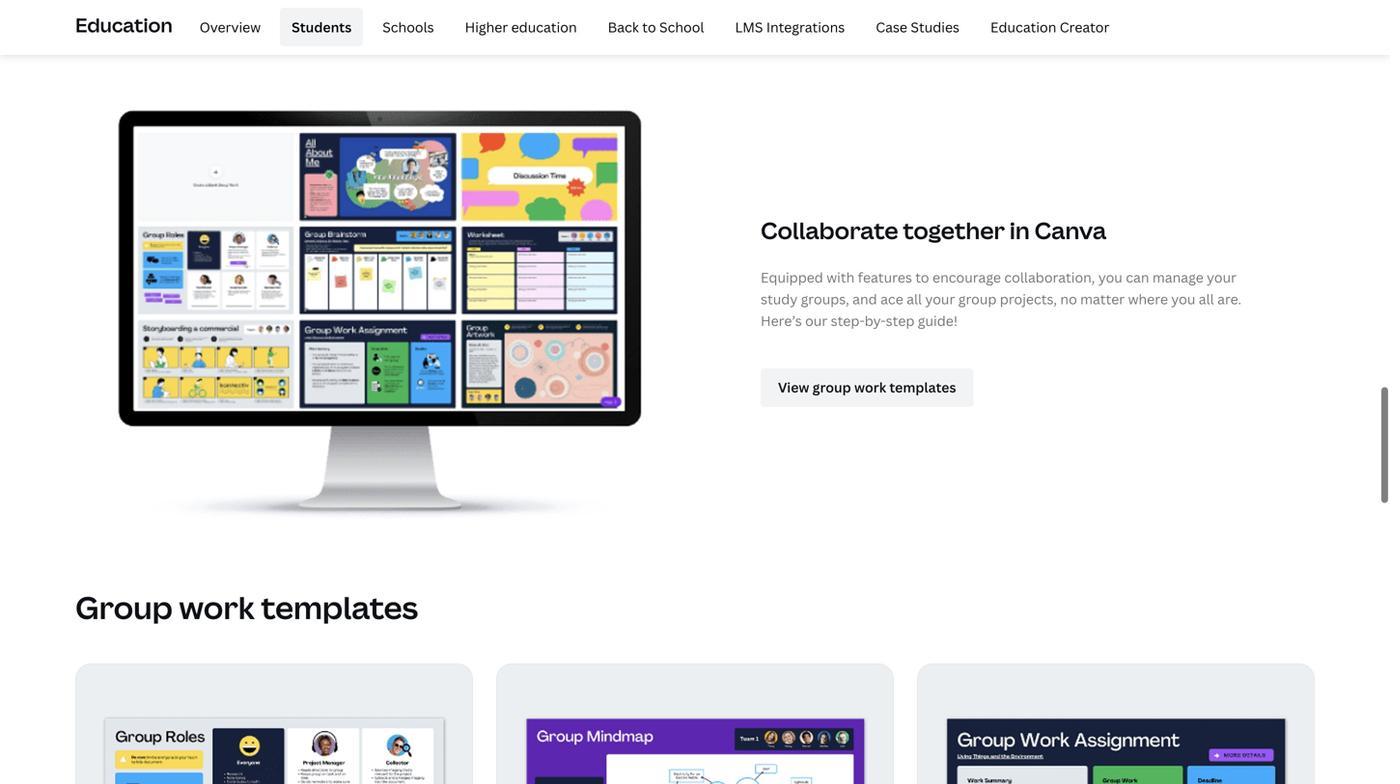 Task type: describe. For each thing, give the bounding box(es) containing it.
2 all from the left
[[1199, 290, 1214, 308]]

groups,
[[801, 290, 849, 308]]

0 vertical spatial your
[[1207, 269, 1237, 287]]

manage
[[1153, 269, 1204, 287]]

schools
[[383, 18, 434, 36]]

1 vertical spatial you
[[1172, 290, 1196, 308]]

step-
[[831, 312, 865, 330]]

group mindmap template image
[[497, 665, 893, 785]]

studies
[[911, 18, 960, 36]]

matter
[[1081, 290, 1125, 308]]

group work assignment template image
[[918, 665, 1314, 785]]

higher education
[[465, 18, 577, 36]]

0 vertical spatial you
[[1099, 269, 1123, 287]]

lms
[[735, 18, 763, 36]]

education creator
[[991, 18, 1110, 36]]

education
[[511, 18, 577, 36]]

group roles template image
[[76, 665, 472, 785]]

0 horizontal spatial to
[[642, 18, 656, 36]]

group
[[959, 290, 997, 308]]

case studies link
[[864, 8, 971, 46]]

where
[[1128, 290, 1168, 308]]

higher
[[465, 18, 508, 36]]

no
[[1061, 290, 1077, 308]]

and
[[853, 290, 877, 308]]

canva
[[1035, 215, 1107, 246]]

guide!
[[918, 312, 958, 330]]

can
[[1126, 269, 1149, 287]]

equipped
[[761, 269, 823, 287]]

education for education
[[75, 11, 173, 38]]

group work templates
[[75, 587, 418, 629]]

in
[[1010, 215, 1030, 246]]

study
[[761, 290, 798, 308]]

overview
[[200, 18, 261, 36]]

back to school
[[608, 18, 704, 36]]

step
[[886, 312, 915, 330]]

lms integrations link
[[724, 8, 857, 46]]

0 horizontal spatial your
[[925, 290, 955, 308]]

school
[[659, 18, 704, 36]]

back
[[608, 18, 639, 36]]

case
[[876, 18, 908, 36]]

education creator link
[[979, 8, 1121, 46]]



Task type: vqa. For each thing, say whether or not it's contained in the screenshot.
Higher Education
yes



Task type: locate. For each thing, give the bounding box(es) containing it.
1 all from the left
[[907, 290, 922, 308]]

integrations
[[767, 18, 845, 36]]

group work templates on desktop image
[[75, 83, 684, 540]]

with
[[827, 269, 855, 287]]

back to school link
[[596, 8, 716, 46]]

students
[[292, 18, 352, 36]]

you up the matter
[[1099, 269, 1123, 287]]

1 horizontal spatial you
[[1172, 290, 1196, 308]]

by-
[[865, 312, 886, 330]]

collaboration,
[[1005, 269, 1095, 287]]

your
[[1207, 269, 1237, 287], [925, 290, 955, 308]]

education
[[75, 11, 173, 38], [991, 18, 1057, 36]]

work
[[179, 587, 255, 629]]

projects,
[[1000, 290, 1057, 308]]

1 horizontal spatial to
[[916, 269, 929, 287]]

creator
[[1060, 18, 1110, 36]]

you down manage
[[1172, 290, 1196, 308]]

to right back
[[642, 18, 656, 36]]

0 vertical spatial to
[[642, 18, 656, 36]]

menu bar containing overview
[[180, 8, 1121, 46]]

schools link
[[371, 8, 446, 46]]

1 horizontal spatial education
[[991, 18, 1057, 36]]

ace
[[881, 290, 904, 308]]

0 horizontal spatial you
[[1099, 269, 1123, 287]]

group
[[75, 587, 173, 629]]

our
[[805, 312, 828, 330]]

to
[[642, 18, 656, 36], [916, 269, 929, 287]]

1 horizontal spatial your
[[1207, 269, 1237, 287]]

to right features
[[916, 269, 929, 287]]

your up are.
[[1207, 269, 1237, 287]]

here's
[[761, 312, 802, 330]]

features
[[858, 269, 912, 287]]

all left are.
[[1199, 290, 1214, 308]]

students link
[[280, 8, 363, 46]]

1 vertical spatial your
[[925, 290, 955, 308]]

to inside equipped with features to encourage collaboration, you can manage your study groups, and ace all your group projects, no matter where you all are. here's our step-by-step guide!
[[916, 269, 929, 287]]

1 vertical spatial to
[[916, 269, 929, 287]]

case studies
[[876, 18, 960, 36]]

equipped with features to encourage collaboration, you can manage your study groups, and ace all your group projects, no matter where you all are. here's our step-by-step guide!
[[761, 269, 1242, 330]]

collaborate together in canva
[[761, 215, 1107, 246]]

lms integrations
[[735, 18, 845, 36]]

encourage
[[933, 269, 1001, 287]]

your up guide! at the top of the page
[[925, 290, 955, 308]]

all right ace
[[907, 290, 922, 308]]

collaborate
[[761, 215, 898, 246]]

you
[[1099, 269, 1123, 287], [1172, 290, 1196, 308]]

menu bar
[[180, 8, 1121, 46]]

0 horizontal spatial education
[[75, 11, 173, 38]]

higher education link
[[453, 8, 589, 46]]

education for education creator
[[991, 18, 1057, 36]]

1 horizontal spatial all
[[1199, 290, 1214, 308]]

all
[[907, 290, 922, 308], [1199, 290, 1214, 308]]

0 horizontal spatial all
[[907, 290, 922, 308]]

templates
[[261, 587, 418, 629]]

together
[[903, 215, 1005, 246]]

overview link
[[188, 8, 272, 46]]

education inside education creator link
[[991, 18, 1057, 36]]

are.
[[1218, 290, 1242, 308]]



